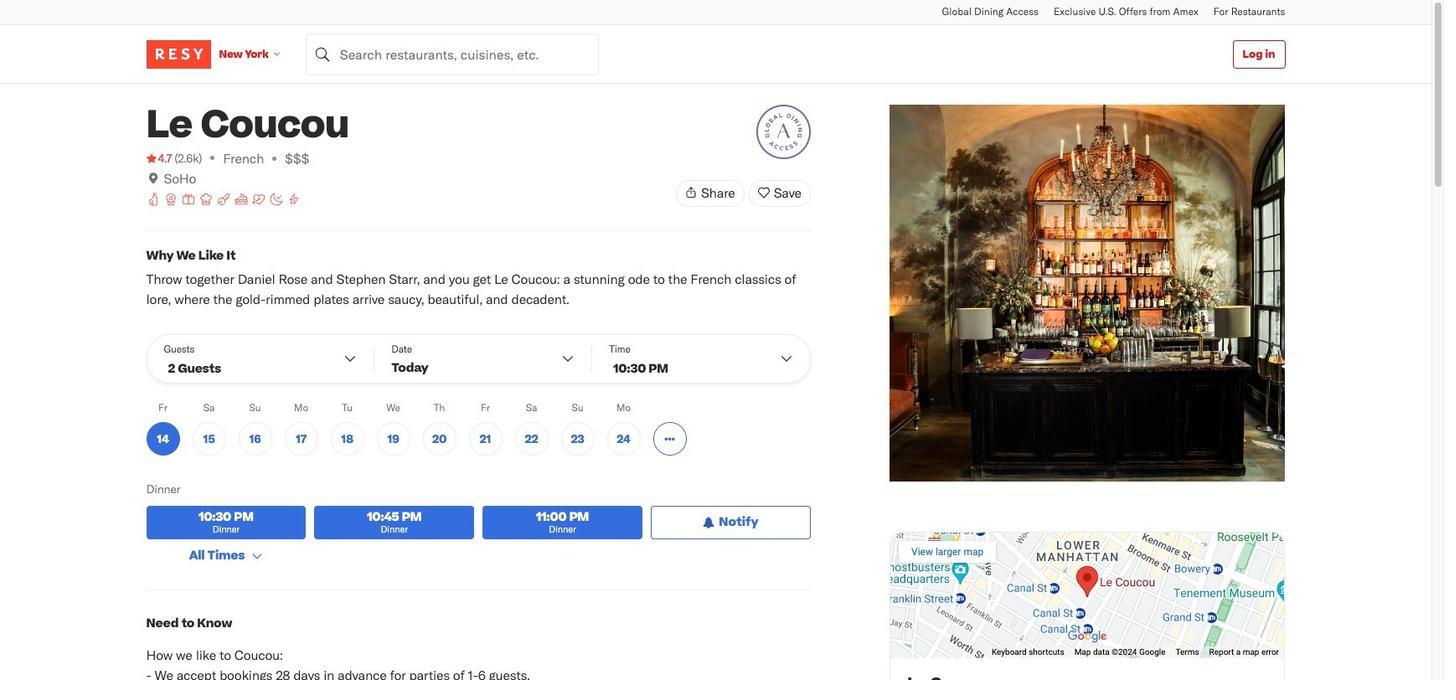 Task type: locate. For each thing, give the bounding box(es) containing it.
Search restaurants, cuisines, etc. text field
[[306, 33, 599, 75]]

4.7 out of 5 stars image
[[146, 150, 172, 167]]

None field
[[306, 33, 599, 75]]



Task type: vqa. For each thing, say whether or not it's contained in the screenshot.
Search restaurants, cuisines, etc. text box
yes



